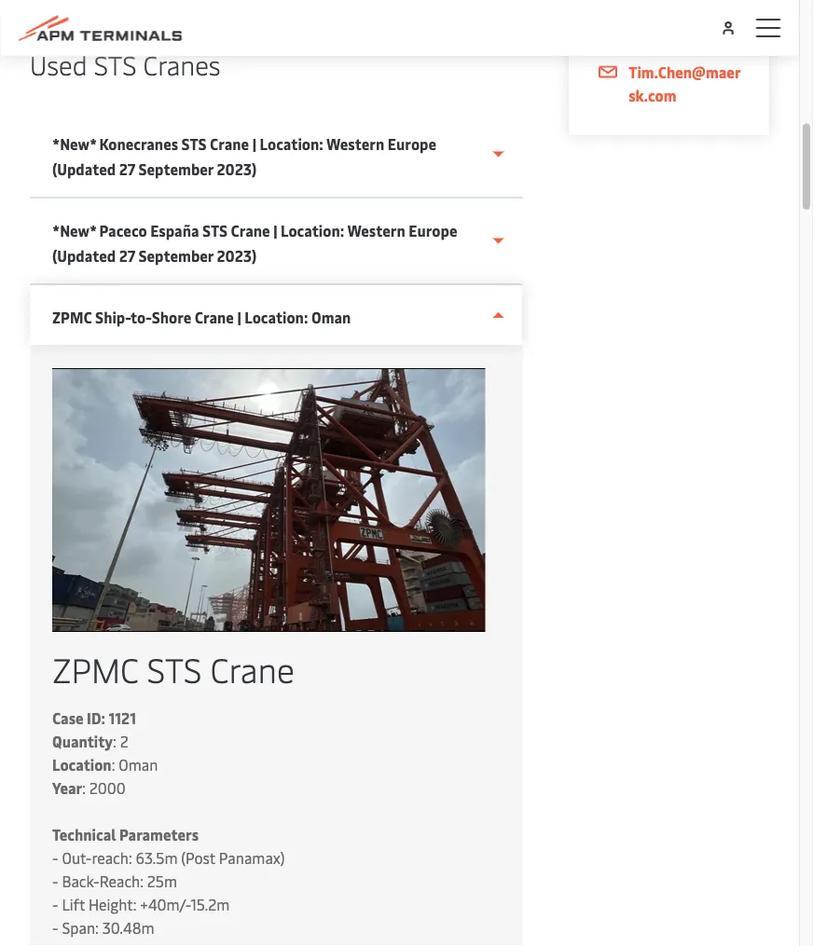 Task type: vqa. For each thing, say whether or not it's contained in the screenshot.
topmost |
yes



Task type: locate. For each thing, give the bounding box(es) containing it.
0 vertical spatial |
[[252, 134, 256, 154]]

panamax)
[[219, 848, 285, 868]]

location: inside *new* paceco españa sts crane | location: western europe (updated 27 september 2023)
[[281, 221, 344, 241]]

1 vertical spatial 27
[[119, 246, 135, 266]]

used sts cranes
[[30, 46, 221, 82]]

0 vertical spatial western
[[326, 134, 385, 154]]

2 september from the top
[[139, 246, 214, 266]]

1 27 from the top
[[119, 159, 135, 179]]

(updated down konecranes
[[52, 159, 116, 179]]

:
[[113, 732, 116, 752], [112, 755, 115, 775], [82, 778, 86, 798]]

back-
[[62, 872, 99, 892]]

technical parameters - out-reach: 63.5m (post panamax) - back-reach: 25m - lift height: +40m/-15.2m - span: 30.48m
[[52, 825, 285, 938]]

0 vertical spatial *new*
[[52, 134, 96, 154]]

españa
[[150, 221, 199, 241]]

2
[[120, 732, 128, 752]]

2023)
[[217, 159, 257, 179], [217, 246, 257, 266]]

*new* for *new* paceco españa sts crane | location: western europe (updated 27 september 2023)
[[52, 221, 96, 241]]

| inside the "zpmc ship-to-shore crane | location: oman" dropdown button
[[237, 307, 241, 327]]

oman
[[311, 307, 351, 327], [119, 755, 158, 775]]

0 vertical spatial oman
[[311, 307, 351, 327]]

september inside *new* paceco españa sts crane | location: western europe (updated 27 september 2023)
[[139, 246, 214, 266]]

paceco
[[99, 221, 147, 241]]

crane inside *new* konecranes sts crane | location: western europe (updated 27 september 2023)
[[210, 134, 249, 154]]

0 vertical spatial 2023)
[[217, 159, 257, 179]]

*new* for *new* konecranes sts crane | location: western europe (updated 27 september 2023)
[[52, 134, 96, 154]]

1 vertical spatial *new*
[[52, 221, 96, 241]]

western
[[326, 134, 385, 154], [347, 221, 405, 241]]

2 (updated from the top
[[52, 246, 116, 266]]

europe inside *new* konecranes sts crane | location: western europe (updated 27 september 2023)
[[388, 134, 437, 154]]

*new* left konecranes
[[52, 134, 96, 154]]

zpmc inside the "zpmc ship-to-shore crane | location: oman" dropdown button
[[52, 307, 92, 327]]

2 vertical spatial :
[[82, 778, 86, 798]]

: left 2
[[113, 732, 116, 752]]

location
[[52, 755, 112, 775]]

quantity
[[52, 732, 113, 752]]

27 down konecranes
[[119, 159, 135, 179]]

crane
[[210, 134, 249, 154], [231, 221, 270, 241], [195, 307, 234, 327], [210, 647, 295, 692]]

location: for oman
[[245, 307, 308, 327]]

oman inside "case id: 1121 quantity : 2 location : oman year : 2000"
[[119, 755, 158, 775]]

1 horizontal spatial oman
[[311, 307, 351, 327]]

2 2023) from the top
[[217, 246, 257, 266]]

tim.chen@maer sk.com link
[[597, 61, 741, 107]]

sts inside 'zpmc ship-to-shore crane | location: oman' element
[[147, 647, 202, 692]]

0 horizontal spatial oman
[[119, 755, 158, 775]]

sk.com
[[629, 85, 677, 105]]

1 vertical spatial (updated
[[52, 246, 116, 266]]

2 27 from the top
[[119, 246, 135, 266]]

0 vertical spatial zpmc
[[52, 307, 92, 327]]

1 vertical spatial europe
[[409, 221, 457, 241]]

*new* left paceco
[[52, 221, 96, 241]]

september down españa
[[139, 246, 214, 266]]

2023) up *new* paceco españa sts crane | location: western europe (updated 27 september 2023)
[[217, 159, 257, 179]]

1 vertical spatial |
[[273, 221, 277, 241]]

- left lift
[[52, 895, 58, 915]]

oman down 2
[[119, 755, 158, 775]]

konecranes
[[99, 134, 178, 154]]

1 september from the top
[[139, 159, 214, 179]]

1 vertical spatial 2023)
[[217, 246, 257, 266]]

*new*
[[52, 134, 96, 154], [52, 221, 96, 241]]

(updated
[[52, 159, 116, 179], [52, 246, 116, 266]]

*new* inside *new* paceco españa sts crane | location: western europe (updated 27 september 2023)
[[52, 221, 96, 241]]

span:
[[62, 918, 99, 938]]

2 vertical spatial location:
[[245, 307, 308, 327]]

| for shore
[[237, 307, 241, 327]]

zpmc sts crane
[[52, 647, 303, 692]]

1 (updated from the top
[[52, 159, 116, 179]]

location:
[[260, 134, 323, 154], [281, 221, 344, 241], [245, 307, 308, 327]]

1 vertical spatial location:
[[281, 221, 344, 241]]

1 vertical spatial september
[[139, 246, 214, 266]]

(post
[[181, 848, 215, 868]]

1 horizontal spatial |
[[252, 134, 256, 154]]

oman inside dropdown button
[[311, 307, 351, 327]]

0 vertical spatial 27
[[119, 159, 135, 179]]

*new* inside *new* konecranes sts crane | location: western europe (updated 27 september 2023)
[[52, 134, 96, 154]]

0 vertical spatial (updated
[[52, 159, 116, 179]]

1 2023) from the top
[[217, 159, 257, 179]]

2 horizontal spatial |
[[273, 221, 277, 241]]

1 vertical spatial western
[[347, 221, 405, 241]]

: up 2000
[[112, 755, 115, 775]]

27
[[119, 159, 135, 179], [119, 246, 135, 266]]

case id: 1121 quantity : 2 location : oman year : 2000
[[52, 708, 158, 798]]

oman down *new* paceco españa sts crane | location: western europe (updated 27 september 2023) dropdown button on the top of the page
[[311, 307, 351, 327]]

2 zpmc from the top
[[52, 647, 138, 692]]

western inside *new* paceco españa sts crane | location: western europe (updated 27 september 2023)
[[347, 221, 405, 241]]

zpmc up id:
[[52, 647, 138, 692]]

27 inside *new* konecranes sts crane | location: western europe (updated 27 september 2023)
[[119, 159, 135, 179]]

| inside *new* paceco españa sts crane | location: western europe (updated 27 september 2023)
[[273, 221, 277, 241]]

1 zpmc from the top
[[52, 307, 92, 327]]

- left span:
[[52, 918, 58, 938]]

1 - from the top
[[52, 848, 58, 868]]

- left the back- on the left of the page
[[52, 872, 58, 892]]

zpmc left ship-
[[52, 307, 92, 327]]

63.5m
[[136, 848, 178, 868]]

0 vertical spatial location:
[[260, 134, 323, 154]]

zpmc ship-to-shore crane | location: oman element
[[30, 345, 523, 947]]

: down location
[[82, 778, 86, 798]]

| inside *new* konecranes sts crane | location: western europe (updated 27 september 2023)
[[252, 134, 256, 154]]

1 *new* from the top
[[52, 134, 96, 154]]

september down konecranes
[[139, 159, 214, 179]]

0 horizontal spatial |
[[237, 307, 241, 327]]

2 vertical spatial |
[[237, 307, 241, 327]]

- left 'out-'
[[52, 848, 58, 868]]

to-
[[131, 307, 152, 327]]

-
[[52, 848, 58, 868], [52, 872, 58, 892], [52, 895, 58, 915], [52, 918, 58, 938]]

1121
[[109, 708, 136, 728]]

1 vertical spatial zpmc
[[52, 647, 138, 692]]

27 down paceco
[[119, 246, 135, 266]]

0 vertical spatial september
[[139, 159, 214, 179]]

(updated down paceco
[[52, 246, 116, 266]]

technical
[[52, 825, 116, 845]]

2023) up the "zpmc ship-to-shore crane | location: oman"
[[217, 246, 257, 266]]

europe
[[388, 134, 437, 154], [409, 221, 457, 241]]

out-
[[62, 848, 92, 868]]

2 *new* from the top
[[52, 221, 96, 241]]

(updated inside *new* paceco españa sts crane | location: western europe (updated 27 september 2023)
[[52, 246, 116, 266]]

year
[[52, 778, 82, 798]]

1 vertical spatial oman
[[119, 755, 158, 775]]

zpmc
[[52, 307, 92, 327], [52, 647, 138, 692]]

|
[[252, 134, 256, 154], [273, 221, 277, 241], [237, 307, 241, 327]]

| for sts
[[273, 221, 277, 241]]

zpmc inside 'zpmc ship-to-shore crane | location: oman' element
[[52, 647, 138, 692]]

september
[[139, 159, 214, 179], [139, 246, 214, 266]]

tim.chen@maer
[[629, 62, 741, 82]]

*new* paceco españa sts crane | location: western europe (updated 27 september 2023) button
[[30, 199, 523, 285]]

tim.chen@maer sk.com
[[629, 62, 741, 105]]

0 vertical spatial europe
[[388, 134, 437, 154]]

sts
[[94, 46, 137, 82], [182, 134, 207, 154], [202, 221, 228, 241], [147, 647, 202, 692]]



Task type: describe. For each thing, give the bounding box(es) containing it.
3 - from the top
[[52, 895, 58, 915]]

15.2m
[[191, 895, 230, 915]]

2 - from the top
[[52, 872, 58, 892]]

zpmc for zpmc sts crane
[[52, 647, 138, 692]]

(updated inside *new* konecranes sts crane | location: western europe (updated 27 september 2023)
[[52, 159, 116, 179]]

height:
[[89, 895, 137, 915]]

0 vertical spatial :
[[113, 732, 116, 752]]

western inside *new* konecranes sts crane | location: western europe (updated 27 september 2023)
[[326, 134, 385, 154]]

lift
[[62, 895, 85, 915]]

27 inside *new* paceco españa sts crane | location: western europe (updated 27 september 2023)
[[119, 246, 135, 266]]

zpmc ship-to-shore crane | location: oman button
[[30, 285, 523, 345]]

*new* paceco españa sts crane | location: western europe (updated 27 september 2023)
[[52, 221, 457, 266]]

shore
[[152, 307, 191, 327]]

crane inside *new* paceco españa sts crane | location: western europe (updated 27 september 2023)
[[231, 221, 270, 241]]

ship-
[[95, 307, 131, 327]]

case
[[52, 708, 84, 728]]

25m
[[147, 872, 177, 892]]

zpmc ship-to-shore crane | location: oman
[[52, 307, 351, 327]]

reach:
[[99, 872, 144, 892]]

location: inside *new* konecranes sts crane | location: western europe (updated 27 september 2023)
[[260, 134, 323, 154]]

zpmc for zpmc ship-to-shore crane | location: oman
[[52, 307, 92, 327]]

reach:
[[92, 848, 132, 868]]

2023) inside *new* konecranes sts crane | location: western europe (updated 27 september 2023)
[[217, 159, 257, 179]]

+40m/-
[[140, 895, 191, 915]]

sts inside *new* paceco españa sts crane | location: western europe (updated 27 september 2023)
[[202, 221, 228, 241]]

parameters
[[119, 825, 199, 845]]

id:
[[87, 708, 105, 728]]

2000
[[89, 778, 126, 798]]

cranes
[[143, 46, 221, 82]]

1 main page photo image
[[52, 368, 486, 632]]

*new* konecranes sts crane | location: western europe (updated 27 september 2023)
[[52, 134, 437, 179]]

*new* konecranes sts crane | location: western europe (updated 27 september 2023) button
[[30, 112, 523, 199]]

1 vertical spatial :
[[112, 755, 115, 775]]

4 - from the top
[[52, 918, 58, 938]]

europe inside *new* paceco españa sts crane | location: western europe (updated 27 september 2023)
[[409, 221, 457, 241]]

2023) inside *new* paceco españa sts crane | location: western europe (updated 27 september 2023)
[[217, 246, 257, 266]]

september inside *new* konecranes sts crane | location: western europe (updated 27 september 2023)
[[139, 159, 214, 179]]

used
[[30, 46, 87, 82]]

location: for western
[[281, 221, 344, 241]]

30.48m
[[102, 918, 154, 938]]

sts inside *new* konecranes sts crane | location: western europe (updated 27 september 2023)
[[182, 134, 207, 154]]



